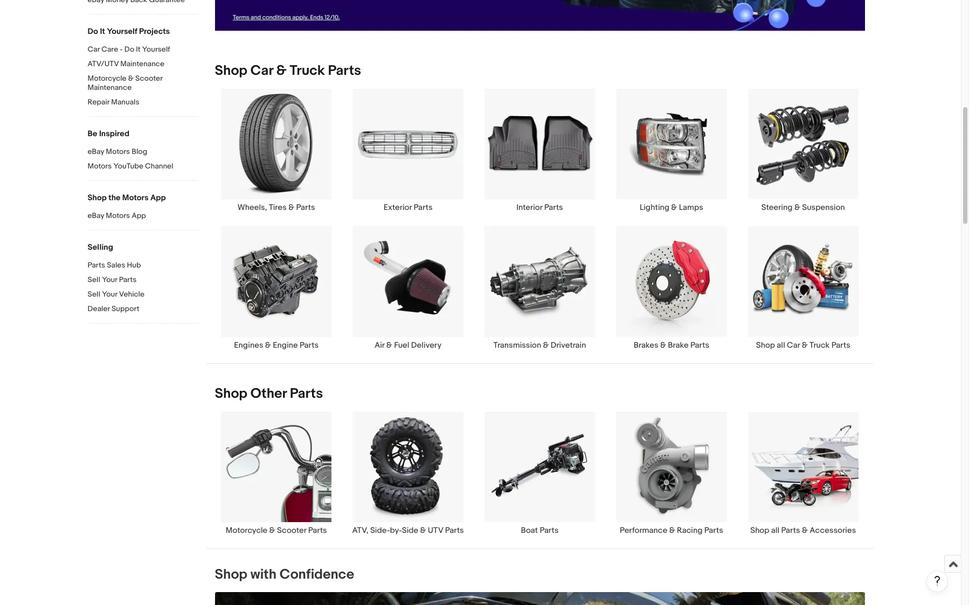Task type: locate. For each thing, give the bounding box(es) containing it.
ebay
[[88, 147, 104, 156], [88, 211, 104, 221]]

be inspired
[[88, 129, 129, 139]]

atv/utv maintenance link
[[88, 59, 198, 70]]

scooter up shop with confidence
[[277, 526, 306, 536]]

wheels,
[[238, 203, 267, 213]]

by-
[[390, 526, 402, 536]]

ebay inside ebay motors blog motors youtube channel
[[88, 147, 104, 156]]

motorcycle & scooter parts
[[226, 526, 327, 536]]

motorcycle inside car care - do it yourself atv/utv maintenance motorcycle & scooter maintenance repair manuals
[[88, 74, 126, 83]]

motorcycle down atv/utv
[[88, 74, 126, 83]]

vehicle
[[119, 290, 144, 299]]

2 none text field from the top
[[215, 593, 865, 606]]

atv, side-by-side & utv parts link
[[342, 412, 474, 536]]

ebay up the "selling"
[[88, 211, 104, 221]]

tires
[[269, 203, 287, 213]]

performance & racing parts link
[[606, 412, 738, 536]]

1 vertical spatial car
[[251, 63, 273, 79]]

steering
[[762, 203, 793, 213]]

youtube
[[113, 162, 143, 171]]

do
[[88, 26, 98, 37], [124, 45, 134, 54]]

1 vertical spatial do
[[124, 45, 134, 54]]

atv/utv
[[88, 59, 119, 68]]

1 vertical spatial scooter
[[277, 526, 306, 536]]

1 ebay from the top
[[88, 147, 104, 156]]

shop
[[215, 63, 247, 79], [88, 193, 107, 203], [756, 341, 775, 351], [215, 386, 247, 403], [751, 526, 770, 536], [215, 567, 247, 584]]

lighting & lamps link
[[606, 89, 738, 213]]

confidence
[[280, 567, 354, 584]]

0 vertical spatial scooter
[[135, 74, 163, 83]]

1 vertical spatial motorcycle
[[226, 526, 268, 536]]

parts sales hub sell your parts sell your vehicle dealer support
[[88, 261, 144, 314]]

shop for shop all car & truck parts
[[756, 341, 775, 351]]

1 vertical spatial truck
[[810, 341, 830, 351]]

air
[[375, 341, 385, 351]]

yourself down projects
[[142, 45, 170, 54]]

ebay down be
[[88, 147, 104, 156]]

app
[[150, 193, 166, 203], [132, 211, 146, 221]]

1 horizontal spatial truck
[[810, 341, 830, 351]]

0 vertical spatial truck
[[290, 63, 325, 79]]

1 vertical spatial all
[[771, 526, 780, 536]]

0 horizontal spatial yourself
[[107, 26, 137, 37]]

0 vertical spatial car
[[88, 45, 100, 54]]

support
[[112, 305, 139, 314]]

maintenance up the repair
[[88, 83, 132, 92]]

0 vertical spatial your
[[102, 275, 117, 285]]

brake
[[668, 341, 689, 351]]

maintenance down car care - do it yourself link
[[120, 59, 164, 68]]

racing
[[677, 526, 703, 536]]

all
[[777, 341, 785, 351], [771, 526, 780, 536]]

truck
[[290, 63, 325, 79], [810, 341, 830, 351]]

scooter down the atv/utv maintenance link
[[135, 74, 163, 83]]

atv, side-by-side & utv parts
[[352, 526, 464, 536]]

ebay for ebay motors blog motors youtube channel
[[88, 147, 104, 156]]

ebay for ebay motors app
[[88, 211, 104, 221]]

parts
[[328, 63, 361, 79], [296, 203, 315, 213], [414, 203, 433, 213], [544, 203, 563, 213], [88, 261, 105, 270], [119, 275, 137, 285], [300, 341, 319, 351], [691, 341, 710, 351], [832, 341, 851, 351], [290, 386, 323, 403], [308, 526, 327, 536], [445, 526, 464, 536], [540, 526, 559, 536], [705, 526, 723, 536], [782, 526, 800, 536]]

1 vertical spatial app
[[132, 211, 146, 221]]

dealer support link
[[88, 305, 198, 315]]

yourself up the -
[[107, 26, 137, 37]]

shop car & truck parts
[[215, 63, 361, 79]]

do up atv/utv
[[88, 26, 98, 37]]

1 vertical spatial your
[[102, 290, 117, 299]]

engines & engine parts
[[234, 341, 319, 351]]

0 vertical spatial ebay
[[88, 147, 104, 156]]

your
[[102, 275, 117, 285], [102, 290, 117, 299]]

ebay motors blog link
[[88, 147, 198, 157]]

be
[[88, 129, 97, 139]]

your down sales
[[102, 275, 117, 285]]

do inside car care - do it yourself atv/utv maintenance motorcycle & scooter maintenance repair manuals
[[124, 45, 134, 54]]

motorcycle
[[88, 74, 126, 83], [226, 526, 268, 536]]

0 horizontal spatial truck
[[290, 63, 325, 79]]

exterior parts link
[[342, 89, 474, 213]]

fuel
[[394, 341, 409, 351]]

transmission
[[494, 341, 541, 351]]

motorcycle up the with
[[226, 526, 268, 536]]

0 horizontal spatial car
[[88, 45, 100, 54]]

projects
[[139, 26, 170, 37]]

it up care
[[100, 26, 105, 37]]

1 horizontal spatial it
[[136, 45, 141, 54]]

1 vertical spatial sell
[[88, 290, 100, 299]]

all for parts
[[771, 526, 780, 536]]

other
[[251, 386, 287, 403]]

0 vertical spatial none text field
[[215, 0, 865, 31]]

0 vertical spatial motorcycle
[[88, 74, 126, 83]]

boat parts
[[521, 526, 559, 536]]

1 vertical spatial yourself
[[142, 45, 170, 54]]

1 none text field from the top
[[215, 0, 865, 31]]

wheels, tires & parts
[[238, 203, 315, 213]]

it up the atv/utv maintenance link
[[136, 45, 141, 54]]

scooter
[[135, 74, 163, 83], [277, 526, 306, 536]]

boat parts link
[[474, 412, 606, 536]]

shop inside shop all parts & accessories link
[[751, 526, 770, 536]]

0 vertical spatial it
[[100, 26, 105, 37]]

car
[[88, 45, 100, 54], [251, 63, 273, 79], [787, 341, 800, 351]]

0 horizontal spatial scooter
[[135, 74, 163, 83]]

0 vertical spatial yourself
[[107, 26, 137, 37]]

do right the -
[[124, 45, 134, 54]]

help, opens dialogs image
[[932, 576, 943, 587]]

-
[[120, 45, 123, 54]]

shop with confidence
[[215, 567, 354, 584]]

it
[[100, 26, 105, 37], [136, 45, 141, 54]]

shop other parts
[[215, 386, 323, 403]]

shop for shop other parts
[[215, 386, 247, 403]]

sell
[[88, 275, 100, 285], [88, 290, 100, 299]]

0 vertical spatial sell
[[88, 275, 100, 285]]

shop inside "shop all car & truck parts" link
[[756, 341, 775, 351]]

brakes & brake parts
[[634, 341, 710, 351]]

motors up ebay motors app link
[[122, 193, 149, 203]]

repair
[[88, 98, 110, 107]]

app up ebay motors app link
[[150, 193, 166, 203]]

exterior
[[384, 203, 412, 213]]

2 ebay from the top
[[88, 211, 104, 221]]

0 vertical spatial do
[[88, 26, 98, 37]]

0 vertical spatial all
[[777, 341, 785, 351]]

your up dealer
[[102, 290, 117, 299]]

1 vertical spatial none text field
[[215, 593, 865, 606]]

utv
[[428, 526, 443, 536]]

1 vertical spatial it
[[136, 45, 141, 54]]

0 horizontal spatial motorcycle
[[88, 74, 126, 83]]

app down "shop the motors app"
[[132, 211, 146, 221]]

1 horizontal spatial do
[[124, 45, 134, 54]]

2 horizontal spatial car
[[787, 341, 800, 351]]

the
[[108, 193, 121, 203]]

1 horizontal spatial car
[[251, 63, 273, 79]]

engines
[[234, 341, 263, 351]]

parts sales hub link
[[88, 261, 198, 271]]

inspired
[[99, 129, 129, 139]]

1 horizontal spatial app
[[150, 193, 166, 203]]

1 horizontal spatial scooter
[[277, 526, 306, 536]]

drivetrain
[[551, 341, 586, 351]]

1 vertical spatial ebay
[[88, 211, 104, 221]]

1 horizontal spatial yourself
[[142, 45, 170, 54]]

motors
[[106, 147, 130, 156], [88, 162, 112, 171], [122, 193, 149, 203], [106, 211, 130, 221]]

None text field
[[215, 0, 865, 31], [215, 593, 865, 606]]

accessories
[[810, 526, 856, 536]]



Task type: vqa. For each thing, say whether or not it's contained in the screenshot.
Previous Price $27.09 8% Off text field
no



Task type: describe. For each thing, give the bounding box(es) containing it.
& inside car care - do it yourself atv/utv maintenance motorcycle & scooter maintenance repair manuals
[[128, 74, 134, 83]]

interior parts link
[[474, 89, 606, 213]]

brakes & brake parts link
[[606, 226, 738, 351]]

interior
[[517, 203, 543, 213]]

all for car
[[777, 341, 785, 351]]

side-
[[370, 526, 390, 536]]

shop all parts & accessories link
[[738, 412, 869, 536]]

1 horizontal spatial motorcycle
[[226, 526, 268, 536]]

blog
[[132, 147, 147, 156]]

2 vertical spatial car
[[787, 341, 800, 351]]

2 sell from the top
[[88, 290, 100, 299]]

shop for shop car & truck parts
[[215, 63, 247, 79]]

car care - do it yourself link
[[88, 45, 198, 55]]

scooter inside car care - do it yourself atv/utv maintenance motorcycle & scooter maintenance repair manuals
[[135, 74, 163, 83]]

motorcycle & scooter maintenance link
[[88, 74, 198, 93]]

sell your vehicle link
[[88, 290, 198, 300]]

care
[[101, 45, 118, 54]]

motorcycle & scooter parts link
[[211, 412, 342, 536]]

none text field enjoy 50% off tire installation
[[215, 0, 865, 31]]

motors down the
[[106, 211, 130, 221]]

car inside car care - do it yourself atv/utv maintenance motorcycle & scooter maintenance repair manuals
[[88, 45, 100, 54]]

transmission & drivetrain
[[494, 341, 586, 351]]

shop all car & truck parts link
[[738, 226, 869, 351]]

interior parts
[[517, 203, 563, 213]]

shop all car & truck parts
[[756, 341, 851, 351]]

1 your from the top
[[102, 275, 117, 285]]

dealer
[[88, 305, 110, 314]]

delivery
[[411, 341, 442, 351]]

ebay motors app link
[[88, 211, 198, 222]]

engines & engine parts link
[[211, 226, 342, 351]]

hub
[[127, 261, 141, 270]]

enjoy 50% off tire installation image
[[215, 0, 865, 31]]

motors up youtube
[[106, 147, 130, 156]]

side
[[402, 526, 418, 536]]

performance
[[620, 526, 668, 536]]

steering & suspension
[[762, 203, 845, 213]]

engine
[[273, 341, 298, 351]]

1 vertical spatial maintenance
[[88, 83, 132, 92]]

ebay motors app
[[88, 211, 146, 221]]

0 horizontal spatial do
[[88, 26, 98, 37]]

atv,
[[352, 526, 369, 536]]

shop for shop with confidence
[[215, 567, 247, 584]]

suspension
[[802, 203, 845, 213]]

lighting
[[640, 203, 670, 213]]

shop for shop all parts & accessories
[[751, 526, 770, 536]]

ebay motors blog motors youtube channel
[[88, 147, 173, 171]]

repair manuals link
[[88, 98, 198, 108]]

car care - do it yourself atv/utv maintenance motorcycle & scooter maintenance repair manuals
[[88, 45, 170, 107]]

motors youtube channel link
[[88, 162, 198, 172]]

selling
[[88, 243, 113, 253]]

air & fuel delivery
[[375, 341, 442, 351]]

transmission & drivetrain link
[[474, 226, 606, 351]]

exterior parts
[[384, 203, 433, 213]]

with
[[251, 567, 277, 584]]

2 your from the top
[[102, 290, 117, 299]]

0 vertical spatial app
[[150, 193, 166, 203]]

brakes
[[634, 341, 659, 351]]

shop all parts & accessories
[[751, 526, 856, 536]]

steering & suspension link
[[738, 89, 869, 213]]

shop the motors app
[[88, 193, 166, 203]]

it inside car care - do it yourself atv/utv maintenance motorcycle & scooter maintenance repair manuals
[[136, 45, 141, 54]]

manuals
[[111, 98, 139, 107]]

sales
[[107, 261, 125, 270]]

motors left youtube
[[88, 162, 112, 171]]

none text field guaranteed to fit your ride, every time
[[215, 593, 865, 606]]

lamps
[[679, 203, 703, 213]]

0 vertical spatial maintenance
[[120, 59, 164, 68]]

boat
[[521, 526, 538, 536]]

0 horizontal spatial app
[[132, 211, 146, 221]]

0 horizontal spatial it
[[100, 26, 105, 37]]

channel
[[145, 162, 173, 171]]

1 sell from the top
[[88, 275, 100, 285]]

do it yourself projects
[[88, 26, 170, 37]]

performance & racing parts
[[620, 526, 723, 536]]

shop for shop the motors app
[[88, 193, 107, 203]]

sell your parts link
[[88, 275, 198, 286]]

wheels, tires & parts link
[[211, 89, 342, 213]]

guaranteed to fit your ride, every time image
[[215, 593, 865, 606]]

air & fuel delivery link
[[342, 226, 474, 351]]

yourself inside car care - do it yourself atv/utv maintenance motorcycle & scooter maintenance repair manuals
[[142, 45, 170, 54]]

lighting & lamps
[[640, 203, 703, 213]]



